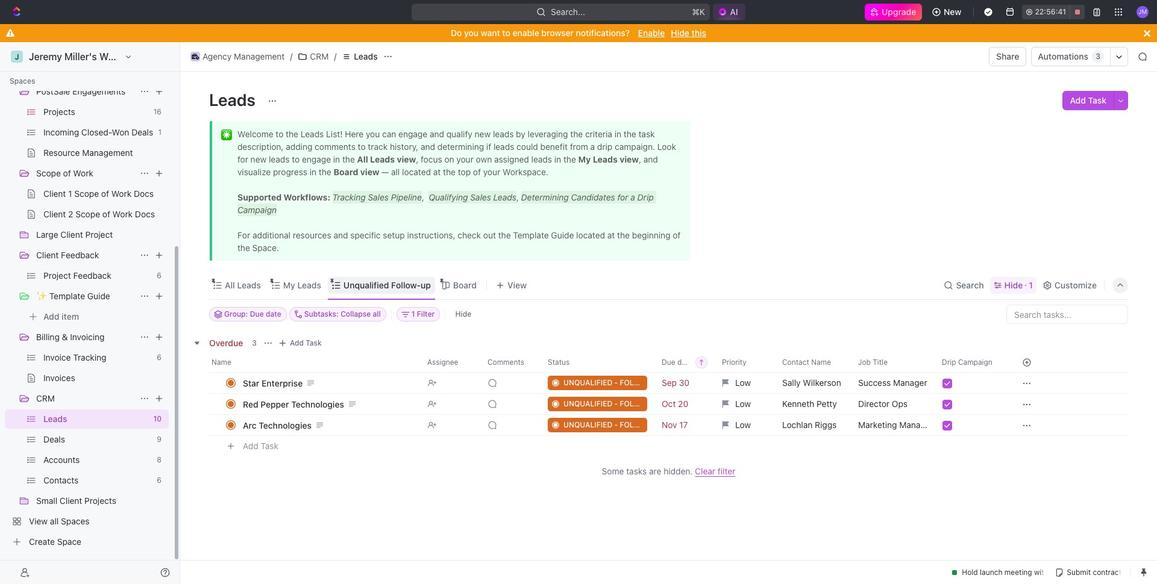 Task type: locate. For each thing, give the bounding box(es) containing it.
1 vertical spatial crm
[[36, 394, 55, 404]]

task up name dropdown button at the left
[[306, 339, 322, 348]]

0 vertical spatial task
[[1088, 95, 1107, 105]]

0 horizontal spatial project
[[43, 271, 71, 281]]

2 vertical spatial add task
[[243, 441, 278, 451]]

client down 2
[[60, 230, 83, 240]]

small
[[36, 496, 57, 506]]

1 vertical spatial project
[[43, 271, 71, 281]]

status
[[548, 358, 570, 367]]

2 low button from the top
[[715, 394, 775, 415]]

jeremy miller's workspace, , element
[[11, 51, 23, 63]]

0 vertical spatial hide
[[671, 28, 689, 38]]

1 vertical spatial leads link
[[43, 410, 149, 429]]

1 horizontal spatial all
[[373, 310, 381, 319]]

unqualified - follow-up button down status dropdown button
[[541, 394, 664, 415]]

1 follow- from the top
[[620, 378, 653, 388]]

docs up client 2 scope of work docs link
[[134, 189, 154, 199]]

0 vertical spatial of
[[63, 168, 71, 178]]

docs down 'client 1 scope of work docs' link
[[135, 209, 155, 219]]

1 horizontal spatial deals
[[132, 127, 153, 137]]

0 vertical spatial view
[[507, 280, 527, 290]]

0 vertical spatial crm link
[[295, 49, 332, 64]]

✨
[[36, 291, 47, 301]]

technologies down "red pepper technologies"
[[259, 420, 312, 431]]

up
[[421, 280, 431, 290], [653, 378, 664, 388], [653, 400, 664, 409], [653, 421, 664, 430]]

1 vertical spatial spaces
[[61, 516, 90, 527]]

3 - from the top
[[614, 421, 618, 430]]

unqualified for kenneth petty
[[564, 400, 612, 409]]

1 horizontal spatial name
[[811, 358, 831, 367]]

billing
[[36, 332, 60, 342]]

1 vertical spatial deals
[[43, 435, 65, 445]]

some tasks are hidden. clear filter
[[602, 466, 735, 477]]

leads inside 'sidebar' navigation
[[43, 414, 67, 424]]

projects link
[[43, 102, 149, 122]]

client down contacts at the left bottom
[[60, 496, 82, 506]]

new button
[[927, 2, 969, 22]]

unqualified - follow-up button up some in the bottom right of the page
[[541, 415, 664, 436]]

3 right automations
[[1096, 52, 1100, 61]]

view all spaces
[[29, 516, 90, 527]]

1 vertical spatial due
[[662, 358, 675, 367]]

tree inside 'sidebar' navigation
[[5, 0, 169, 552]]

deals link
[[43, 430, 152, 450]]

view up create
[[29, 516, 48, 527]]

unqualified - follow-up button down the "status"
[[541, 372, 664, 394]]

view inside view all spaces link
[[29, 516, 48, 527]]

unqualified - follow-up button for sally wilkerson
[[541, 372, 664, 394]]

feedback up project feedback
[[61, 250, 99, 260]]

1 vertical spatial management
[[60, 66, 111, 76]]

work up client 2 scope of work docs link
[[111, 189, 131, 199]]

3 low from the top
[[735, 420, 751, 430]]

low for sally wilkerson
[[735, 378, 751, 388]]

star enterprise
[[243, 378, 303, 388]]

low for kenneth petty
[[735, 399, 751, 409]]

some
[[602, 466, 624, 477]]

project down client 2 scope of work docs at the top of the page
[[85, 230, 113, 240]]

client inside "link"
[[60, 230, 83, 240]]

1 horizontal spatial agency management link
[[187, 49, 288, 64]]

arc technologies link
[[240, 417, 418, 434]]

0 vertical spatial date
[[266, 310, 281, 319]]

deals right 'won'
[[132, 127, 153, 137]]

clear filter link
[[695, 466, 735, 477]]

0 vertical spatial add task button
[[1063, 91, 1114, 110]]

1 low button from the top
[[715, 372, 775, 394]]

1 horizontal spatial view
[[507, 280, 527, 290]]

marketing manager button
[[851, 415, 935, 436]]

2 vertical spatial follow-
[[620, 421, 653, 430]]

1 vertical spatial of
[[101, 189, 109, 199]]

- for lochlan
[[614, 421, 618, 430]]

all up create space
[[50, 516, 59, 527]]

2 vertical spatial scope
[[75, 209, 100, 219]]

0 vertical spatial spaces
[[10, 77, 35, 86]]

2 vertical spatial of
[[102, 209, 110, 219]]

campaign
[[958, 358, 993, 367]]

2 unqualified - follow-up from the top
[[564, 400, 664, 409]]

filter
[[718, 466, 735, 477]]

1 horizontal spatial project
[[85, 230, 113, 240]]

are
[[649, 466, 661, 477]]

due date button
[[655, 353, 715, 372]]

manager up ops
[[893, 378, 927, 388]]

add task down arc
[[243, 441, 278, 451]]

0 horizontal spatial crm link
[[36, 389, 135, 409]]

1 vertical spatial date
[[677, 358, 693, 367]]

0 vertical spatial technologies
[[291, 399, 344, 410]]

priority button
[[715, 353, 775, 372]]

1 horizontal spatial hide
[[671, 28, 689, 38]]

1 vertical spatial agency
[[29, 66, 58, 76]]

1 horizontal spatial leads link
[[339, 49, 381, 64]]

0 vertical spatial project
[[85, 230, 113, 240]]

business time image inside "agency management" link
[[192, 54, 199, 60]]

unqualified for lochlan riggs
[[564, 421, 612, 430]]

feedback down client feedback link
[[73, 271, 111, 281]]

0 horizontal spatial date
[[266, 310, 281, 319]]

ai
[[730, 7, 738, 17]]

customize button
[[1039, 277, 1100, 294]]

1 vertical spatial follow-
[[620, 400, 653, 409]]

1 - from the top
[[614, 378, 618, 388]]

j
[[15, 52, 19, 61]]

1 vertical spatial docs
[[135, 209, 155, 219]]

projects down the contacts link
[[84, 496, 116, 506]]

project up the template
[[43, 271, 71, 281]]

0 vertical spatial agency
[[203, 51, 232, 61]]

view button
[[492, 277, 531, 294]]

low button down priority at the right bottom
[[715, 372, 775, 394]]

add task button
[[1063, 91, 1114, 110], [275, 336, 327, 351], [237, 439, 283, 454]]

low button up filter
[[715, 415, 775, 436]]

unqualified - follow-up
[[564, 378, 664, 388], [564, 400, 664, 409], [564, 421, 664, 430]]

tree
[[5, 0, 169, 552]]

subtasks: collapse all
[[304, 310, 381, 319]]

client down 'scope of work'
[[43, 189, 66, 199]]

red pepper technologies link
[[240, 396, 418, 413]]

0 vertical spatial -
[[614, 378, 618, 388]]

resource management
[[43, 148, 133, 158]]

0 horizontal spatial due
[[250, 310, 264, 319]]

unqualified - follow-up button for lochlan riggs
[[541, 415, 664, 436]]

view button
[[492, 271, 531, 300]]

create space
[[29, 537, 81, 547]]

0 vertical spatial add task
[[1070, 95, 1107, 105]]

2 low from the top
[[735, 399, 751, 409]]

work down the resource management
[[73, 168, 93, 178]]

project
[[85, 230, 113, 240], [43, 271, 71, 281]]

billing & invoicing
[[36, 332, 105, 342]]

status button
[[541, 353, 655, 372]]

client left 2
[[43, 209, 66, 219]]

subtasks:
[[304, 310, 339, 319]]

unqualified - follow-up button for kenneth petty
[[541, 394, 664, 415]]

all right collapse
[[373, 310, 381, 319]]

manager down ops
[[899, 420, 933, 430]]

resource
[[43, 148, 80, 158]]

sidebar navigation
[[0, 0, 183, 585]]

2 / from the left
[[334, 51, 337, 61]]

enable
[[638, 28, 665, 38]]

add task button down arc
[[237, 439, 283, 454]]

job title
[[858, 358, 888, 367]]

sally
[[782, 378, 801, 388]]

2 vertical spatial add task button
[[237, 439, 283, 454]]

1 vertical spatial business time image
[[12, 68, 21, 75]]

0 vertical spatial business time image
[[192, 54, 199, 60]]

1 horizontal spatial spaces
[[61, 516, 90, 527]]

marketing
[[858, 420, 897, 430]]

0 vertical spatial 3
[[1096, 52, 1100, 61]]

ai button
[[713, 4, 745, 20]]

hide right search
[[1004, 280, 1023, 290]]

/
[[290, 51, 293, 61], [334, 51, 337, 61]]

hide for hide 1
[[1004, 280, 1023, 290]]

tasks
[[626, 466, 647, 477]]

work for 2
[[113, 209, 133, 219]]

1 horizontal spatial crm link
[[295, 49, 332, 64]]

task down arc technologies
[[261, 441, 278, 451]]

0 vertical spatial low
[[735, 378, 751, 388]]

1 low from the top
[[735, 378, 751, 388]]

up for sally wilkerson
[[653, 378, 664, 388]]

1 vertical spatial task
[[306, 339, 322, 348]]

8
[[157, 456, 162, 465]]

spaces down small client projects
[[61, 516, 90, 527]]

group: due date
[[224, 310, 281, 319]]

None checkbox
[[943, 400, 952, 410]]

0 horizontal spatial spaces
[[10, 77, 35, 86]]

0 horizontal spatial view
[[29, 516, 48, 527]]

project inside project feedback link
[[43, 271, 71, 281]]

jm
[[1138, 8, 1147, 15]]

scope down resource
[[36, 168, 61, 178]]

deals up accounts
[[43, 435, 65, 445]]

1 horizontal spatial task
[[306, 339, 322, 348]]

3 unqualified - follow-up from the top
[[564, 421, 664, 430]]

1 / from the left
[[290, 51, 293, 61]]

1 down "16"
[[158, 128, 162, 137]]

of for 1
[[101, 189, 109, 199]]

1 vertical spatial 6
[[157, 353, 162, 362]]

small client projects
[[36, 496, 116, 506]]

1 vertical spatial unqualified - follow-up
[[564, 400, 664, 409]]

2 horizontal spatial hide
[[1004, 280, 1023, 290]]

2 horizontal spatial add task
[[1070, 95, 1107, 105]]

name up wilkerson
[[811, 358, 831, 367]]

1 inside "dropdown button"
[[411, 310, 415, 319]]

client feedback
[[36, 250, 99, 260]]

2 vertical spatial low
[[735, 420, 751, 430]]

0 horizontal spatial add task
[[243, 441, 278, 451]]

unqualified
[[343, 280, 389, 290]]

kenneth petty
[[782, 399, 837, 409]]

1 horizontal spatial business time image
[[192, 54, 199, 60]]

of up client 2 scope of work docs link
[[101, 189, 109, 199]]

1 6 from the top
[[157, 271, 162, 280]]

1 horizontal spatial crm
[[310, 51, 329, 61]]

task down automations
[[1088, 95, 1107, 105]]

technologies down the star enterprise link
[[291, 399, 344, 410]]

add task down automations
[[1070, 95, 1107, 105]]

view inside view button
[[507, 280, 527, 290]]

1 unqualified - follow-up button from the top
[[541, 372, 664, 394]]

add task up name dropdown button at the left
[[290, 339, 322, 348]]

2 unqualified from the top
[[564, 400, 612, 409]]

hide down board link at the left of the page
[[455, 310, 471, 319]]

invoicing
[[70, 332, 105, 342]]

2 follow- from the top
[[620, 400, 653, 409]]

unqualified follow-up link
[[341, 277, 431, 294]]

0 horizontal spatial task
[[261, 441, 278, 451]]

2 horizontal spatial task
[[1088, 95, 1107, 105]]

0 vertical spatial manager
[[893, 378, 927, 388]]

project feedback
[[43, 271, 111, 281]]

jm button
[[1133, 2, 1152, 22]]

business time image
[[192, 54, 199, 60], [12, 68, 21, 75]]

job
[[858, 358, 871, 367]]

1 vertical spatial low
[[735, 399, 751, 409]]

0 vertical spatial follow-
[[620, 378, 653, 388]]

2 - from the top
[[614, 400, 618, 409]]

date right group:
[[266, 310, 281, 319]]

of down resource
[[63, 168, 71, 178]]

1 horizontal spatial add task
[[290, 339, 322, 348]]

3 follow- from the top
[[620, 421, 653, 430]]

1 vertical spatial hide
[[1004, 280, 1023, 290]]

3 unqualified - follow-up button from the top
[[541, 415, 664, 436]]

add task for the bottom add task button
[[243, 441, 278, 451]]

1 unqualified from the top
[[564, 378, 612, 388]]

work down 'client 1 scope of work docs' link
[[113, 209, 133, 219]]

6
[[157, 271, 162, 280], [157, 353, 162, 362], [157, 476, 162, 485]]

scope down scope of work link
[[74, 189, 99, 199]]

workspace
[[99, 51, 149, 62]]

hide left the this
[[671, 28, 689, 38]]

scope right 2
[[75, 209, 100, 219]]

2 vertical spatial unqualified
[[564, 421, 612, 430]]

0 vertical spatial unqualified - follow-up
[[564, 378, 664, 388]]

contacts link
[[43, 471, 152, 491]]

date left priority at the right bottom
[[677, 358, 693, 367]]

3 low button from the top
[[715, 415, 775, 436]]

view for view
[[507, 280, 527, 290]]

feedback for client feedback
[[61, 250, 99, 260]]

1 vertical spatial projects
[[84, 496, 116, 506]]

jeremy miller's workspace
[[29, 51, 149, 62]]

follow- for sally wilkerson
[[620, 378, 653, 388]]

1 inside incoming closed-won deals 1
[[158, 128, 162, 137]]

sally wilkerson button
[[775, 372, 851, 394]]

up for kenneth petty
[[653, 400, 664, 409]]

3 right overdue
[[252, 339, 257, 348]]

1 vertical spatial all
[[50, 516, 59, 527]]

to
[[502, 28, 510, 38]]

2 6 from the top
[[157, 353, 162, 362]]

spaces down j
[[10, 77, 35, 86]]

0 horizontal spatial name
[[212, 358, 231, 367]]

won
[[112, 127, 129, 137]]

low button
[[715, 372, 775, 394], [715, 394, 775, 415], [715, 415, 775, 436]]

projects up the incoming
[[43, 107, 75, 117]]

0 vertical spatial management
[[234, 51, 285, 61]]

1 horizontal spatial date
[[677, 358, 693, 367]]

unqualified - follow-up for sally wilkerson
[[564, 378, 664, 388]]

tracking
[[73, 353, 106, 363]]

scope for 2
[[75, 209, 100, 219]]

low button down priority dropdown button at the right
[[715, 394, 775, 415]]

client down large
[[36, 250, 59, 260]]

client 1 scope of work docs
[[43, 189, 154, 199]]

1 vertical spatial view
[[29, 516, 48, 527]]

0 vertical spatial docs
[[134, 189, 154, 199]]

add up name dropdown button at the left
[[290, 339, 304, 348]]

0 horizontal spatial business time image
[[12, 68, 21, 75]]

red pepper technologies
[[243, 399, 344, 410]]

2 vertical spatial unqualified - follow-up
[[564, 421, 664, 430]]

crm inside 'sidebar' navigation
[[36, 394, 55, 404]]

1 filter
[[411, 310, 435, 319]]

tree containing agency management
[[5, 0, 169, 552]]

add task button down automations
[[1063, 91, 1114, 110]]

add inside 'sidebar' navigation
[[43, 312, 59, 322]]

3 unqualified from the top
[[564, 421, 612, 430]]

agency management
[[203, 51, 285, 61], [29, 66, 111, 76]]

2 vertical spatial task
[[261, 441, 278, 451]]

Search tasks... text field
[[1007, 306, 1128, 324]]

1 filter button
[[396, 307, 440, 322]]

incoming
[[43, 127, 79, 137]]

1 left filter
[[411, 310, 415, 319]]

task for the bottom add task button
[[261, 441, 278, 451]]

None checkbox
[[943, 379, 952, 388], [943, 421, 952, 431], [943, 379, 952, 388], [943, 421, 952, 431]]

1 vertical spatial work
[[111, 189, 131, 199]]

1 vertical spatial technologies
[[259, 420, 312, 431]]

name down overdue
[[212, 358, 231, 367]]

- for kenneth
[[614, 400, 618, 409]]

1 unqualified - follow-up from the top
[[564, 378, 664, 388]]

1 vertical spatial 3
[[252, 339, 257, 348]]

2 name from the left
[[811, 358, 831, 367]]

- for sally
[[614, 378, 618, 388]]

hide
[[671, 28, 689, 38], [1004, 280, 1023, 290], [455, 310, 471, 319]]

up for lochlan riggs
[[653, 421, 664, 430]]

business time image inside 'sidebar' navigation
[[12, 68, 21, 75]]

0 vertical spatial feedback
[[61, 250, 99, 260]]

drip
[[942, 358, 956, 367]]

0 horizontal spatial crm
[[36, 394, 55, 404]]

2 vertical spatial management
[[82, 148, 133, 158]]

1 left customize button
[[1029, 280, 1033, 290]]

1 horizontal spatial projects
[[84, 496, 116, 506]]

add item button
[[5, 307, 169, 327]]

view right board
[[507, 280, 527, 290]]

0 horizontal spatial hide
[[455, 310, 471, 319]]

0 vertical spatial 6
[[157, 271, 162, 280]]

date
[[266, 310, 281, 319], [677, 358, 693, 367]]

1 vertical spatial scope
[[74, 189, 99, 199]]

add left item
[[43, 312, 59, 322]]

2 vertical spatial 6
[[157, 476, 162, 485]]

of down 'client 1 scope of work docs' link
[[102, 209, 110, 219]]

1 vertical spatial manager
[[899, 420, 933, 430]]

hide inside button
[[455, 310, 471, 319]]

comments button
[[480, 353, 541, 372]]

2 unqualified - follow-up button from the top
[[541, 394, 664, 415]]

docs for client 2 scope of work docs
[[135, 209, 155, 219]]

0 vertical spatial agency management
[[203, 51, 285, 61]]

feedback
[[61, 250, 99, 260], [73, 271, 111, 281]]

add task button up name dropdown button at the left
[[275, 336, 327, 351]]

agency management link
[[187, 49, 288, 64], [29, 61, 166, 81]]



Task type: vqa. For each thing, say whether or not it's contained in the screenshot.
Tab List
no



Task type: describe. For each thing, give the bounding box(es) containing it.
up inside unqualified follow-up link
[[421, 280, 431, 290]]

due date
[[662, 358, 693, 367]]

small client projects link
[[36, 492, 166, 511]]

contact name
[[782, 358, 831, 367]]

closed-
[[81, 127, 112, 137]]

postsale engagements link
[[36, 82, 135, 101]]

management for resource management link
[[82, 148, 133, 158]]

item
[[62, 312, 79, 322]]

projects inside 'link'
[[84, 496, 116, 506]]

board
[[453, 280, 477, 290]]

add down automations
[[1070, 95, 1086, 105]]

automations
[[1038, 51, 1088, 61]]

scope for 1
[[74, 189, 99, 199]]

work for 1
[[111, 189, 131, 199]]

follow-
[[391, 280, 421, 290]]

invoice
[[43, 353, 71, 363]]

miller's
[[64, 51, 97, 62]]

16
[[154, 107, 162, 116]]

lochlan riggs
[[782, 420, 837, 430]]

6 for feedback
[[157, 271, 162, 280]]

priority
[[722, 358, 747, 367]]

upgrade link
[[865, 4, 922, 20]]

add down arc
[[243, 441, 258, 451]]

pepper
[[261, 399, 289, 410]]

low for lochlan riggs
[[735, 420, 751, 430]]

guide
[[87, 291, 110, 301]]

search button
[[940, 277, 988, 294]]

collapse
[[341, 310, 371, 319]]

follow- for kenneth petty
[[620, 400, 653, 409]]

1 horizontal spatial agency
[[203, 51, 232, 61]]

client 1 scope of work docs link
[[43, 184, 166, 204]]

0 horizontal spatial leads link
[[43, 410, 149, 429]]

client inside 'link'
[[60, 496, 82, 506]]

comments
[[488, 358, 524, 367]]

0 vertical spatial projects
[[43, 107, 75, 117]]

clear
[[695, 466, 715, 477]]

all inside 'sidebar' navigation
[[50, 516, 59, 527]]

search
[[956, 280, 984, 290]]

due inside dropdown button
[[662, 358, 675, 367]]

client 2 scope of work docs
[[43, 209, 155, 219]]

22:56:41 button
[[1022, 5, 1085, 19]]

date inside dropdown button
[[677, 358, 693, 367]]

director ops button
[[851, 394, 935, 415]]

director ops
[[858, 399, 908, 409]]

10
[[153, 415, 162, 424]]

technologies inside arc technologies "link"
[[259, 420, 312, 431]]

do
[[451, 28, 462, 38]]

9
[[157, 435, 162, 444]]

agency management inside 'sidebar' navigation
[[29, 66, 111, 76]]

0 vertical spatial scope
[[36, 168, 61, 178]]

0 vertical spatial deals
[[132, 127, 153, 137]]

invoice tracking link
[[43, 348, 152, 368]]

template
[[49, 291, 85, 301]]

1 horizontal spatial agency management
[[203, 51, 285, 61]]

⌘k
[[692, 7, 705, 17]]

star
[[243, 378, 259, 388]]

marketing manager
[[858, 420, 933, 430]]

my leads link
[[281, 277, 321, 294]]

docs for client 1 scope of work docs
[[134, 189, 154, 199]]

riggs
[[815, 420, 837, 430]]

0 vertical spatial crm
[[310, 51, 329, 61]]

want
[[481, 28, 500, 38]]

1 name from the left
[[212, 358, 231, 367]]

manager for marketing manager
[[899, 420, 933, 430]]

add task for the top add task button
[[1070, 95, 1107, 105]]

new
[[944, 7, 962, 17]]

manager for success manager
[[893, 378, 927, 388]]

0 vertical spatial work
[[73, 168, 93, 178]]

task for the top add task button
[[1088, 95, 1107, 105]]

client 2 scope of work docs link
[[43, 205, 166, 224]]

client for feedback
[[36, 250, 59, 260]]

hide for hide
[[455, 310, 471, 319]]

0 vertical spatial all
[[373, 310, 381, 319]]

view all spaces link
[[5, 512, 166, 532]]

name button
[[209, 353, 420, 372]]

filter
[[417, 310, 435, 319]]

job title button
[[851, 353, 935, 372]]

share button
[[989, 47, 1027, 66]]

1 vertical spatial add task button
[[275, 336, 327, 351]]

director
[[858, 399, 890, 409]]

accounts link
[[43, 451, 152, 470]]

6 for tracking
[[157, 353, 162, 362]]

low button for lochlan riggs
[[715, 415, 775, 436]]

0 vertical spatial leads link
[[339, 49, 381, 64]]

arc technologies
[[243, 420, 312, 431]]

1 vertical spatial add task
[[290, 339, 322, 348]]

incoming closed-won deals 1
[[43, 127, 162, 137]]

0 horizontal spatial agency management link
[[29, 61, 166, 81]]

this
[[692, 28, 706, 38]]

scope of work
[[36, 168, 93, 178]]

create
[[29, 537, 55, 547]]

management for the leftmost "agency management" link
[[60, 66, 111, 76]]

client for 1
[[43, 189, 66, 199]]

low button for kenneth petty
[[715, 394, 775, 415]]

invoice tracking
[[43, 353, 106, 363]]

upgrade
[[882, 7, 916, 17]]

project feedback link
[[43, 266, 152, 286]]

1 up 2
[[68, 189, 72, 199]]

technologies inside red pepper technologies link
[[291, 399, 344, 410]]

enable
[[513, 28, 539, 38]]

invoices link
[[43, 369, 166, 388]]

client for 2
[[43, 209, 66, 219]]

star enterprise link
[[240, 375, 418, 392]]

kenneth
[[782, 399, 814, 409]]

follow- for lochlan riggs
[[620, 421, 653, 430]]

feedback for project feedback
[[73, 271, 111, 281]]

success manager button
[[851, 372, 935, 394]]

of for 2
[[102, 209, 110, 219]]

invoices
[[43, 373, 75, 383]]

lochlan
[[782, 420, 813, 430]]

view for view all spaces
[[29, 516, 48, 527]]

unqualified for sally wilkerson
[[564, 378, 612, 388]]

group:
[[224, 310, 248, 319]]

wilkerson
[[803, 378, 841, 388]]

unqualified - follow-up for lochlan riggs
[[564, 421, 664, 430]]

contacts
[[43, 476, 79, 486]]

enterprise
[[262, 378, 303, 388]]

do you want to enable browser notifications? enable hide this
[[451, 28, 706, 38]]

title
[[873, 358, 888, 367]]

customize
[[1055, 280, 1097, 290]]

kenneth petty button
[[775, 394, 851, 415]]

unqualified - follow-up for kenneth petty
[[564, 400, 664, 409]]

hide 1
[[1004, 280, 1033, 290]]

project inside large client project "link"
[[85, 230, 113, 240]]

hidden.
[[664, 466, 693, 477]]

low button for sally wilkerson
[[715, 372, 775, 394]]

3 6 from the top
[[157, 476, 162, 485]]

1 vertical spatial crm link
[[36, 389, 135, 409]]

search...
[[551, 7, 585, 17]]

success manager
[[858, 378, 927, 388]]

3 for overdue
[[252, 339, 257, 348]]

agency inside 'sidebar' navigation
[[29, 66, 58, 76]]

space
[[57, 537, 81, 547]]

3 for automations
[[1096, 52, 1100, 61]]

drip campaign
[[942, 358, 993, 367]]



